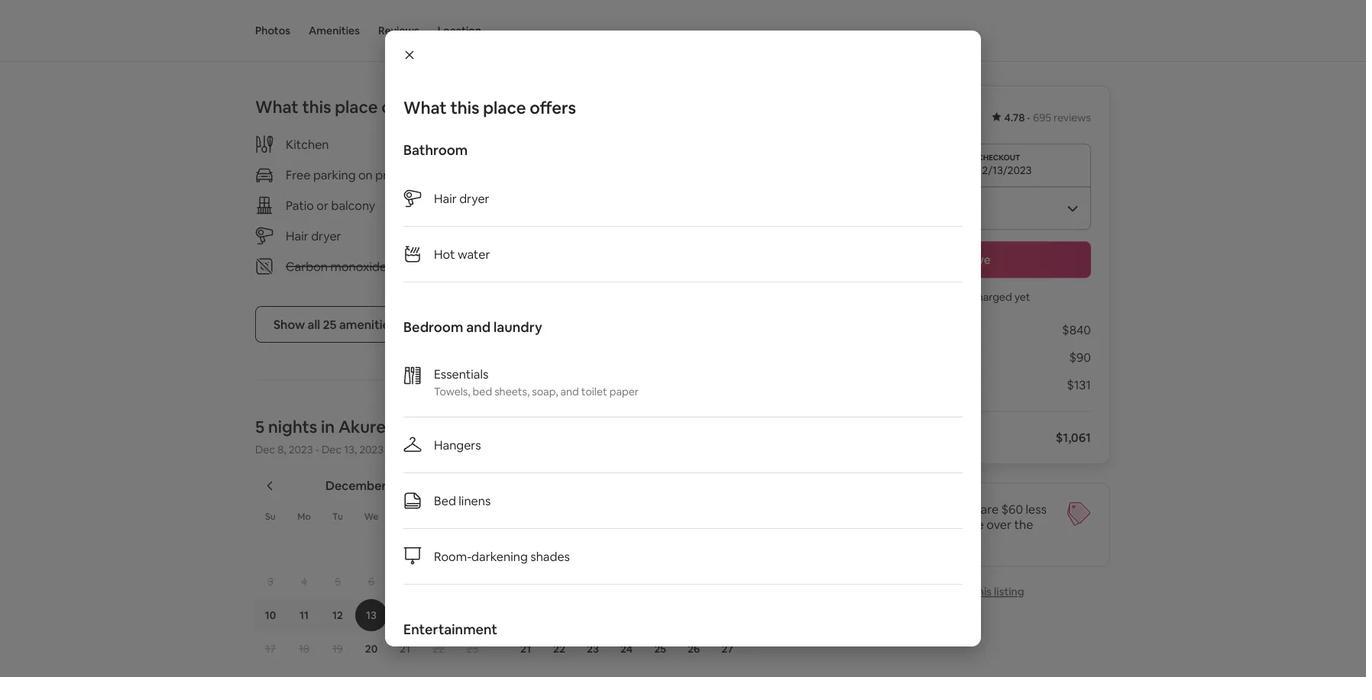 Task type: locate. For each thing, give the bounding box(es) containing it.
bed
[[544, 9, 564, 23], [473, 385, 492, 399]]

entertainment
[[403, 621, 497, 639]]

0 vertical spatial 10
[[621, 575, 632, 589]]

or
[[317, 198, 329, 213]]

0 horizontal spatial offers
[[381, 96, 428, 118]]

and left the toilet
[[560, 385, 579, 399]]

your
[[918, 502, 944, 518]]

charged
[[971, 291, 1012, 304]]

13 button up 20 button on the bottom left
[[355, 600, 388, 632]]

1 horizontal spatial 12
[[688, 575, 699, 589]]

23 for 2nd 23 button from right
[[466, 643, 478, 656]]

hair dryer inside what this place offers dialog
[[434, 191, 489, 206]]

18, thursday, january 2024. available. select as check-in date. button
[[644, 600, 676, 632]]

0 horizontal spatial 5
[[255, 416, 265, 438]]

0 horizontal spatial 9 button
[[455, 566, 489, 598]]

1 button right darkening
[[542, 533, 576, 565]]

dec left 8, on the left
[[255, 443, 275, 457]]

1 vertical spatial 11 button
[[287, 600, 321, 632]]

12 up '19'
[[332, 609, 343, 623]]

2 dec from the left
[[322, 443, 342, 457]]

yet
[[1014, 291, 1030, 304]]

0 horizontal spatial dec
[[255, 443, 275, 457]]

10 up 17, wednesday, january 2024. available. select as check-in date. button at bottom left
[[621, 575, 632, 589]]

19, friday, january 2024. available. select as check-in date. button
[[678, 600, 710, 632]]

reviews button
[[378, 0, 419, 61]]

hair down 'bathroom'
[[434, 191, 457, 206]]

23 left 24
[[587, 643, 599, 656]]

1 horizontal spatial 13
[[722, 575, 733, 589]]

0 horizontal spatial 1
[[436, 542, 441, 556]]

22 button
[[422, 634, 455, 666], [542, 634, 576, 666]]

1 horizontal spatial 22 button
[[542, 634, 576, 666]]

we
[[364, 511, 378, 523]]

what this place offers dialog
[[385, 31, 981, 678]]

12 button up 19, friday, january 2024. available. select as check-in date. button
[[677, 566, 711, 598]]

1 for 1st 1 button from right
[[557, 542, 562, 556]]

1 vertical spatial 11
[[299, 609, 309, 623]]

amenities
[[309, 24, 360, 37]]

1 left 2
[[436, 542, 441, 556]]

and left laundry
[[466, 319, 491, 337]]

0 horizontal spatial 7 button
[[388, 566, 422, 598]]

monoxide
[[330, 259, 387, 274]]

0 horizontal spatial 23 button
[[455, 634, 489, 666]]

695
[[1033, 111, 1051, 125]]

what up 'bathroom'
[[403, 97, 447, 118]]

13 button up 20, saturday, january 2024. available. select as check-in date. "button"
[[711, 566, 744, 598]]

0 vertical spatial hair dryer
[[434, 191, 489, 206]]

21 down 14, sunday, january 2024. available. select as check-in date. button
[[520, 643, 531, 656]]

8 down "room-"
[[435, 575, 442, 589]]

22 button down 15, monday, january 2024. available. select as check-in date. button
[[542, 634, 576, 666]]

this up 'bathroom'
[[450, 97, 479, 118]]

your dates are $60 less than the avg. nightly rate over the last 3 months.
[[845, 502, 1047, 548]]

1 horizontal spatial 25
[[654, 643, 666, 656]]

10 button up 17 button
[[254, 600, 287, 632]]

5 inside button
[[335, 575, 341, 589]]

2023 up th
[[389, 478, 417, 494]]

0 horizontal spatial 13 button
[[355, 600, 388, 632]]

26
[[688, 643, 700, 656]]

patio
[[286, 198, 314, 213]]

0 horizontal spatial 2023
[[289, 443, 313, 457]]

location button
[[438, 0, 482, 61]]

14 button
[[388, 600, 422, 632]]

9 down "room-"
[[469, 575, 475, 589]]

8 down shades
[[556, 575, 562, 589]]

1 horizontal spatial dec
[[322, 443, 342, 457]]

0 horizontal spatial what
[[255, 96, 299, 118]]

12 button up '19'
[[321, 600, 355, 632]]

·
[[1027, 111, 1030, 125]]

0 horizontal spatial hair
[[286, 228, 308, 244]]

this inside dialog
[[450, 97, 479, 118]]

0 horizontal spatial 3
[[267, 575, 273, 589]]

bedroom and laundry
[[403, 319, 542, 337]]

1 horizontal spatial 10
[[621, 575, 632, 589]]

1 horizontal spatial what
[[403, 97, 447, 118]]

2 horizontal spatial 1
[[557, 542, 562, 556]]

1 horizontal spatial 7 button
[[509, 566, 542, 598]]

bunk
[[518, 9, 542, 23]]

darkening
[[472, 549, 528, 565]]

be
[[956, 291, 969, 304]]

1 23 from the left
[[466, 643, 478, 656]]

6 button
[[355, 566, 388, 598]]

7 button up 14, sunday, january 2024. available. select as check-in date. button
[[509, 566, 542, 598]]

1 vertical spatial 13
[[366, 609, 377, 623]]

0 horizontal spatial 9
[[469, 575, 475, 589]]

22 down "entertainment"
[[433, 643, 445, 656]]

1 vertical spatial 3
[[267, 575, 273, 589]]

0 vertical spatial dryer
[[459, 191, 489, 206]]

1 for second 1 button from right
[[436, 542, 441, 556]]

7 right 6 "button"
[[402, 575, 408, 589]]

0 vertical spatial 11
[[656, 575, 665, 589]]

2023 left -
[[289, 443, 313, 457]]

patio or balcony
[[286, 198, 375, 213]]

0 horizontal spatial this
[[302, 96, 331, 118]]

0 vertical spatial 11 button
[[643, 566, 677, 598]]

months.
[[877, 533, 923, 548]]

3 left 4
[[267, 575, 273, 589]]

0 horizontal spatial place
[[335, 96, 378, 118]]

2 1 button from the left
[[542, 533, 576, 565]]

this up kitchen
[[302, 96, 331, 118]]

1 22 from the left
[[433, 643, 445, 656]]

amenities button
[[309, 0, 360, 61]]

1 vertical spatial 12 button
[[321, 600, 355, 632]]

1 horizontal spatial 13 button
[[711, 566, 744, 598]]

5 left nights
[[255, 416, 265, 438]]

1 horizontal spatial 12 button
[[677, 566, 711, 598]]

1 horizontal spatial 8 button
[[542, 566, 576, 598]]

13 up the 20
[[366, 609, 377, 623]]

1 vertical spatial bed
[[473, 385, 492, 399]]

3 right last at the right bottom of page
[[867, 533, 874, 548]]

what this place offers up kitchen
[[255, 96, 428, 118]]

12 for right 12 button
[[688, 575, 699, 589]]

9 for 2nd 9 button
[[590, 575, 596, 589]]

3 inside button
[[267, 575, 273, 589]]

9 up 16, tuesday, january 2024. available. select as check-in date. button
[[590, 575, 596, 589]]

1 horizontal spatial 9
[[590, 575, 596, 589]]

15, monday, january 2024. available. select as check-in date. button
[[543, 600, 575, 632]]

0 horizontal spatial 12 button
[[321, 600, 355, 632]]

photos button
[[255, 0, 290, 61]]

1 horizontal spatial 23 button
[[576, 634, 610, 666]]

23
[[466, 643, 478, 656], [587, 643, 599, 656]]

22 button down 15 button
[[422, 634, 455, 666]]

27 button
[[711, 634, 744, 666]]

last
[[845, 533, 865, 548]]

1 button left 2
[[422, 533, 455, 565]]

1 left bunk
[[511, 9, 515, 23]]

5 left "6"
[[335, 575, 341, 589]]

23 button down 15 button
[[455, 634, 489, 666]]

dec right -
[[322, 443, 342, 457]]

15 button
[[422, 600, 455, 632]]

1 vertical spatial 10 button
[[254, 600, 287, 632]]

21 right 20 button on the bottom left
[[400, 643, 410, 656]]

0 horizontal spatial 10
[[265, 609, 276, 623]]

0 horizontal spatial 23
[[466, 643, 478, 656]]

0 horizontal spatial 12
[[332, 609, 343, 623]]

hair down the patio
[[286, 228, 308, 244]]

25 inside show all 25 amenities button
[[323, 317, 337, 332]]

11 button up 18, thursday, january 2024. available. select as check-in date. button
[[643, 566, 677, 598]]

4.78 · 695 reviews
[[1004, 111, 1091, 125]]

and inside essentials towels, bed sheets, soap, and toilet paper
[[560, 385, 579, 399]]

9 button up 16, tuesday, january 2024. available. select as check-in date. button
[[576, 566, 610, 598]]

1 23 button from the left
[[455, 634, 489, 666]]

25 right all
[[323, 317, 337, 332]]

23 down "entertainment"
[[466, 643, 478, 656]]

1 vertical spatial 12
[[332, 609, 343, 623]]

1 horizontal spatial 1 button
[[542, 533, 576, 565]]

dryer down or
[[311, 228, 341, 244]]

what this place offers
[[255, 96, 428, 118], [403, 97, 576, 118]]

0 vertical spatial 3
[[867, 533, 874, 548]]

1 vertical spatial 25
[[654, 643, 666, 656]]

reviews
[[1054, 111, 1091, 125]]

offers
[[381, 96, 428, 118], [530, 97, 576, 118]]

what this place offers inside what this place offers dialog
[[403, 97, 576, 118]]

0 vertical spatial 13 button
[[711, 566, 744, 598]]

1 22 button from the left
[[422, 634, 455, 666]]

1 horizontal spatial hair dryer
[[434, 191, 489, 206]]

1 horizontal spatial 3
[[867, 533, 874, 548]]

25 button
[[643, 634, 677, 666]]

12 up 19, friday, january 2024. available. select as check-in date. button
[[688, 575, 699, 589]]

1 button
[[422, 533, 455, 565], [542, 533, 576, 565]]

1 horizontal spatial 21 button
[[509, 634, 542, 666]]

7
[[402, 575, 408, 589], [523, 575, 529, 589]]

1 horizontal spatial and
[[560, 385, 579, 399]]

25
[[323, 317, 337, 332], [654, 643, 666, 656]]

2 22 button from the left
[[542, 634, 576, 666]]

2
[[469, 542, 475, 556]]

hair dryer up carbon
[[286, 228, 341, 244]]

reserve
[[945, 252, 991, 268]]

2 9 button from the left
[[576, 566, 610, 598]]

0 vertical spatial bed
[[544, 9, 564, 23]]

0 horizontal spatial 8
[[435, 575, 442, 589]]

in
[[321, 416, 335, 438]]

0 horizontal spatial 22 button
[[422, 634, 455, 666]]

1 horizontal spatial bed
[[544, 9, 564, 23]]

you
[[905, 291, 924, 304]]

8 button down "room-"
[[422, 566, 455, 598]]

11 button down 4
[[287, 600, 321, 632]]

dates
[[947, 502, 978, 518]]

2 23 from the left
[[587, 643, 599, 656]]

the right over
[[1014, 517, 1033, 533]]

dryer inside what this place offers dialog
[[459, 191, 489, 206]]

9 button down "room-"
[[455, 566, 489, 598]]

bed inside button
[[544, 9, 564, 23]]

10 button up 17, wednesday, january 2024. available. select as check-in date. button at bottom left
[[610, 566, 643, 598]]

0 horizontal spatial 1 button
[[422, 533, 455, 565]]

8
[[435, 575, 442, 589], [556, 575, 562, 589]]

bedroom
[[403, 319, 463, 337]]

1 horizontal spatial 9 button
[[576, 566, 610, 598]]

7 button up 14 button
[[388, 566, 422, 598]]

13 up 20, saturday, january 2024. available. select as check-in date. "button"
[[722, 575, 733, 589]]

1 horizontal spatial this
[[450, 97, 479, 118]]

12
[[688, 575, 699, 589], [332, 609, 343, 623]]

1 horizontal spatial 5
[[335, 575, 341, 589]]

6
[[368, 575, 374, 589]]

0 horizontal spatial 25
[[323, 317, 337, 332]]

10 up 17 button
[[265, 609, 276, 623]]

offers inside dialog
[[530, 97, 576, 118]]

2 9 from the left
[[590, 575, 596, 589]]

1 8 from the left
[[435, 575, 442, 589]]

0 horizontal spatial 10 button
[[254, 600, 287, 632]]

bed down essentials
[[473, 385, 492, 399]]

2 8 from the left
[[556, 575, 562, 589]]

room-
[[434, 549, 472, 565]]

1 horizontal spatial hair
[[434, 191, 457, 206]]

bed right bunk
[[544, 9, 564, 23]]

1 horizontal spatial 11
[[656, 575, 665, 589]]

1 vertical spatial 5
[[335, 575, 341, 589]]

1 horizontal spatial dryer
[[459, 191, 489, 206]]

place inside dialog
[[483, 97, 526, 118]]

1 horizontal spatial the
[[1014, 517, 1033, 533]]

$131
[[1067, 377, 1091, 393]]

bed for essentials
[[473, 385, 492, 399]]

0 horizontal spatial 22
[[433, 643, 445, 656]]

7 up 14, sunday, january 2024. available. select as check-in date. button
[[523, 575, 529, 589]]

december
[[325, 478, 386, 494]]

10 for the 10 button to the right
[[621, 575, 632, 589]]

21 button
[[388, 634, 422, 666], [509, 634, 542, 666]]

2023 inside calendar application
[[389, 478, 417, 494]]

shades
[[530, 549, 570, 565]]

1 horizontal spatial 7
[[523, 575, 529, 589]]

1 21 from the left
[[400, 643, 410, 656]]

report this listing button
[[912, 586, 1024, 599]]

0 vertical spatial 12
[[688, 575, 699, 589]]

the
[[873, 517, 892, 533], [1014, 517, 1033, 533]]

what inside what this place offers dialog
[[403, 97, 447, 118]]

1 9 from the left
[[469, 575, 475, 589]]

8,
[[277, 443, 286, 457]]

2023 right the 13,
[[359, 443, 384, 457]]

22 down 15, monday, january 2024. available. select as check-in date. button
[[553, 643, 565, 656]]

offers for kitchen
[[381, 96, 428, 118]]

9 button
[[455, 566, 489, 598], [576, 566, 610, 598]]

1 vertical spatial 13 button
[[355, 600, 388, 632]]

5 nights in akureyri dec 8, 2023 - dec 13, 2023
[[255, 416, 405, 457]]

towels,
[[434, 385, 470, 399]]

17
[[265, 643, 276, 656]]

0 vertical spatial and
[[466, 319, 491, 337]]

5 inside 5 nights in akureyri dec 8, 2023 - dec 13, 2023
[[255, 416, 265, 438]]

0 horizontal spatial 8 button
[[422, 566, 455, 598]]

2 7 from the left
[[523, 575, 529, 589]]

2 21 from the left
[[520, 643, 531, 656]]

hair inside what this place offers dialog
[[434, 191, 457, 206]]

0 horizontal spatial 21
[[400, 643, 410, 656]]

21 button down 14, sunday, january 2024. available. select as check-in date. button
[[509, 634, 542, 666]]

what this place offers up 'bathroom'
[[403, 97, 576, 118]]

the left avg.
[[873, 517, 892, 533]]

0 horizontal spatial the
[[873, 517, 892, 533]]

hair dryer down 'bathroom'
[[434, 191, 489, 206]]

dryer
[[459, 191, 489, 206], [311, 228, 341, 244]]

0 horizontal spatial bed
[[473, 385, 492, 399]]

19 button
[[321, 634, 355, 666]]

22
[[433, 643, 445, 656], [553, 643, 565, 656]]

2023
[[289, 443, 313, 457], [359, 443, 384, 457], [389, 478, 417, 494]]

what for kitchen
[[255, 96, 299, 118]]

23 button left 24
[[576, 634, 610, 666]]

laundry
[[494, 319, 542, 337]]

1 vertical spatial and
[[560, 385, 579, 399]]

23 for 1st 23 button from right
[[587, 643, 599, 656]]

11 up 18, thursday, january 2024. available. select as check-in date. button
[[656, 575, 665, 589]]

3
[[867, 533, 874, 548], [267, 575, 273, 589]]

dryer up water
[[459, 191, 489, 206]]

premises
[[375, 167, 426, 183]]

hair dryer
[[434, 191, 489, 206], [286, 228, 341, 244]]

what up kitchen
[[255, 96, 299, 118]]

nights
[[268, 416, 317, 438]]

bed inside essentials towels, bed sheets, soap, and toilet paper
[[473, 385, 492, 399]]

1 right darkening
[[557, 542, 562, 556]]

1 1 button from the left
[[422, 533, 455, 565]]

0 horizontal spatial 13
[[366, 609, 377, 623]]

2 horizontal spatial 2023
[[389, 478, 417, 494]]

8 for second 8 button
[[556, 575, 562, 589]]

21 button down 14 button
[[388, 634, 422, 666]]

sheets,
[[494, 385, 530, 399]]

you won't be charged yet
[[905, 291, 1030, 304]]

1 horizontal spatial 23
[[587, 643, 599, 656]]

0 horizontal spatial 7
[[402, 575, 408, 589]]

0 horizontal spatial and
[[466, 319, 491, 337]]

11 up 18
[[299, 609, 309, 623]]

25 right 24
[[654, 643, 666, 656]]

this left listing
[[973, 586, 992, 599]]

0 vertical spatial 12 button
[[677, 566, 711, 598]]

1 horizontal spatial place
[[483, 97, 526, 118]]

0 horizontal spatial hair dryer
[[286, 228, 341, 244]]

8 button down shades
[[542, 566, 576, 598]]

1 horizontal spatial 8
[[556, 575, 562, 589]]

hot water
[[434, 246, 490, 262]]

7 button
[[388, 566, 422, 598], [509, 566, 542, 598]]

1 vertical spatial 10
[[265, 609, 276, 623]]

over
[[987, 517, 1012, 533]]

5 for 5 nights in akureyri dec 8, 2023 - dec 13, 2023
[[255, 416, 265, 438]]

13 button
[[711, 566, 744, 598], [355, 600, 388, 632]]

0 horizontal spatial 21 button
[[388, 634, 422, 666]]



Task type: vqa. For each thing, say whether or not it's contained in the screenshot.
'before' to the middle
no



Task type: describe. For each thing, give the bounding box(es) containing it.
what for bathroom
[[403, 97, 447, 118]]

photos
[[255, 24, 290, 37]]

12/13/2023
[[977, 164, 1032, 178]]

10 for bottom the 10 button
[[265, 609, 276, 623]]

1 vertical spatial dryer
[[311, 228, 341, 244]]

$90
[[1069, 350, 1091, 366]]

report this listing
[[936, 586, 1024, 599]]

2 button
[[455, 533, 489, 565]]

20, saturday, january 2024. available. select as check-in date. button
[[711, 600, 743, 632]]

december 2023
[[325, 478, 417, 494]]

1 7 from the left
[[402, 575, 408, 589]]

1 bunk bed
[[511, 9, 564, 23]]

show all 25 amenities button
[[255, 306, 414, 343]]

5 for 5
[[335, 575, 341, 589]]

offers for bathroom
[[530, 97, 576, 118]]

18 button
[[287, 634, 321, 666]]

13,
[[344, 443, 357, 457]]

balcony
[[331, 198, 375, 213]]

1 7 button from the left
[[388, 566, 422, 598]]

15
[[433, 609, 444, 623]]

bed linens
[[434, 493, 491, 509]]

2 21 button from the left
[[509, 634, 542, 666]]

water
[[458, 246, 490, 262]]

bed
[[434, 493, 456, 509]]

reserve button
[[845, 242, 1091, 279]]

hangers
[[434, 437, 481, 453]]

16, tuesday, january 2024. available. select as check-in date. button
[[577, 600, 609, 632]]

5 button
[[321, 566, 355, 598]]

mo
[[297, 511, 311, 523]]

9 for 2nd 9 button from the right
[[469, 575, 475, 589]]

25 inside 25 button
[[654, 643, 666, 656]]

what this place offers for bathroom
[[403, 97, 576, 118]]

2 23 button from the left
[[576, 634, 610, 666]]

21 for 2nd 21 button
[[520, 643, 531, 656]]

soap,
[[532, 385, 558, 399]]

akureyri
[[338, 416, 405, 438]]

14, sunday, january 2024. available. select as check-in date. button
[[510, 600, 542, 632]]

2 22 from the left
[[553, 643, 565, 656]]

paper
[[610, 385, 639, 399]]

1 dec from the left
[[255, 443, 275, 457]]

$1,061
[[1056, 430, 1091, 446]]

free
[[286, 167, 311, 183]]

hot
[[434, 246, 455, 262]]

avg.
[[895, 517, 918, 533]]

1 9 button from the left
[[455, 566, 489, 598]]

2 horizontal spatial this
[[973, 586, 992, 599]]

rate
[[961, 517, 984, 533]]

14
[[399, 609, 410, 623]]

1 horizontal spatial 11 button
[[643, 566, 677, 598]]

are
[[981, 502, 999, 518]]

24
[[620, 643, 633, 656]]

bed for 1
[[544, 9, 564, 23]]

2 the from the left
[[1014, 517, 1033, 533]]

19
[[332, 643, 343, 656]]

0 horizontal spatial 11 button
[[287, 600, 321, 632]]

carbon
[[286, 259, 328, 274]]

carbon monoxide alarm
[[286, 259, 421, 274]]

tu
[[332, 511, 343, 523]]

location
[[438, 24, 482, 37]]

refrigerator
[[541, 228, 610, 244]]

2 7 button from the left
[[509, 566, 542, 598]]

1 horizontal spatial 2023
[[359, 443, 384, 457]]

26 button
[[677, 634, 711, 666]]

free parking on premises
[[286, 167, 426, 183]]

8 for second 8 button from the right
[[435, 575, 442, 589]]

21 for second 21 button from right
[[400, 643, 410, 656]]

27
[[721, 643, 733, 656]]

1 horizontal spatial 10 button
[[610, 566, 643, 598]]

17 button
[[254, 634, 287, 666]]

12 for leftmost 12 button
[[332, 609, 343, 623]]

linens
[[459, 493, 491, 509]]

$840
[[1062, 322, 1091, 338]]

20 button
[[355, 634, 388, 666]]

1 21 button from the left
[[388, 634, 422, 666]]

than
[[845, 517, 870, 533]]

12/13/2023 button
[[845, 144, 1091, 187]]

24 button
[[610, 634, 643, 666]]

1 8 button from the left
[[422, 566, 455, 598]]

20
[[365, 643, 378, 656]]

alarm
[[389, 259, 421, 274]]

room-darkening shades
[[434, 549, 570, 565]]

place for kitchen
[[335, 96, 378, 118]]

1 vertical spatial hair dryer
[[286, 228, 341, 244]]

essentials towels, bed sheets, soap, and toilet paper
[[434, 366, 639, 399]]

-
[[315, 443, 319, 457]]

toilet
[[581, 385, 607, 399]]

0 vertical spatial 13
[[722, 575, 733, 589]]

0 horizontal spatial 11
[[299, 609, 309, 623]]

place for bathroom
[[483, 97, 526, 118]]

show all 25 amenities
[[274, 317, 395, 332]]

on
[[358, 167, 373, 183]]

nightly
[[920, 517, 959, 533]]

3 inside your dates are $60 less than the avg. nightly rate over the last 3 months.
[[867, 533, 874, 548]]

won't
[[926, 291, 954, 304]]

4
[[301, 575, 307, 589]]

1 the from the left
[[873, 517, 892, 533]]

listing
[[994, 586, 1024, 599]]

what this place offers for kitchen
[[255, 96, 428, 118]]

this for bathroom
[[450, 97, 479, 118]]

4 button
[[287, 566, 321, 598]]

amenities
[[339, 317, 395, 332]]

2 8 button from the left
[[542, 566, 576, 598]]

1 vertical spatial hair
[[286, 228, 308, 244]]

1 horizontal spatial 1
[[511, 9, 515, 23]]

3 button
[[254, 566, 287, 598]]

calendar application
[[237, 462, 1268, 678]]

this for kitchen
[[302, 96, 331, 118]]

18
[[299, 643, 309, 656]]

report
[[936, 586, 971, 599]]

17, wednesday, january 2024. available. select as check-in date. button
[[610, 600, 643, 632]]



